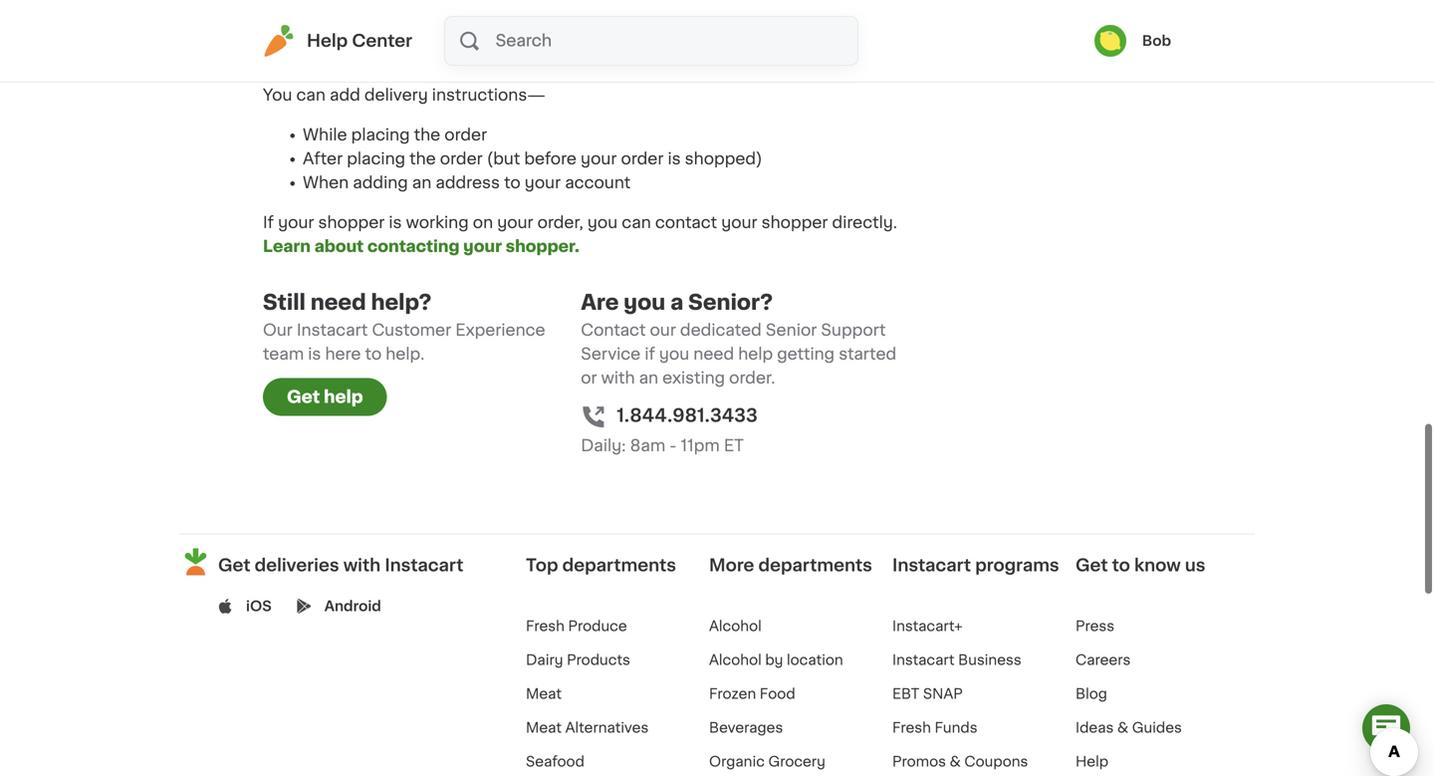 Task type: describe. For each thing, give the bounding box(es) containing it.
daily:
[[581, 438, 626, 454]]

instacart shopper app logo image
[[179, 546, 212, 578]]

help?
[[371, 292, 432, 313]]

on inside if your shopper is working on your order, you can contact your shopper directly. learn about contacting your shopper.
[[473, 215, 493, 231]]

promos
[[893, 755, 947, 769]]

about
[[315, 239, 364, 255]]

get to know us
[[1076, 557, 1206, 574]]

get help button
[[263, 378, 387, 416]]

careers
[[1076, 653, 1131, 667]]

alcohol by location link
[[710, 653, 844, 667]]

11pm
[[681, 438, 720, 454]]

frozen food link
[[710, 687, 796, 701]]

existing
[[663, 370, 726, 386]]

before
[[525, 151, 577, 167]]

-
[[670, 438, 677, 454]]

guides
[[1133, 721, 1183, 735]]

coupons
[[965, 755, 1029, 769]]

are
[[581, 292, 619, 313]]

still need help? our instacart customer experience team is here to help.
[[263, 292, 546, 362]]

fresh funds link
[[893, 721, 978, 735]]

press
[[1076, 619, 1115, 633]]

learn about contacting your shopper. link
[[263, 239, 580, 255]]

help.
[[386, 346, 425, 362]]

8am
[[630, 438, 666, 454]]

shopped)
[[685, 151, 763, 167]]

meat alternatives link
[[526, 721, 649, 735]]

team
[[263, 346, 304, 362]]

2 horizontal spatial to
[[1113, 557, 1131, 574]]

ebt
[[893, 687, 920, 701]]

ios
[[246, 599, 272, 613]]

center
[[352, 32, 413, 49]]

top
[[526, 557, 559, 574]]

0 horizontal spatial shopper
[[318, 215, 385, 231]]

seafood
[[526, 755, 585, 769]]

while placing the order after placing the order (but before your order is shopped) when adding an address to your account
[[303, 127, 763, 191]]

meat for meat alternatives
[[526, 721, 562, 735]]

you can add delivery instructions—
[[263, 87, 546, 103]]

fresh funds
[[893, 721, 978, 735]]

daily: 8am - 11pm et
[[581, 438, 744, 454]]

1.844.981.3433
[[617, 407, 758, 424]]

dairy
[[526, 653, 564, 667]]

dedicated
[[681, 322, 762, 338]]

when
[[303, 175, 349, 191]]

find
[[748, 23, 779, 39]]

need inside still need help? our instacart customer experience team is here to help.
[[311, 292, 366, 313]]

ebt snap link
[[893, 687, 963, 701]]

help inside any markers on your home that might help the shopper find the best entrance
[[608, 23, 643, 39]]

bob link
[[1095, 25, 1172, 57]]

alcohol link
[[710, 619, 762, 633]]

instacart inside still need help? our instacart customer experience team is here to help.
[[297, 322, 368, 338]]

android
[[325, 599, 381, 613]]

can inside if your shopper is working on your order, you can contact your shopper directly. learn about contacting your shopper.
[[622, 215, 651, 231]]

know
[[1135, 557, 1182, 574]]

1 vertical spatial you
[[624, 292, 666, 313]]

the right find
[[783, 23, 809, 39]]

fresh produce
[[526, 619, 627, 633]]

delivery
[[365, 87, 428, 103]]

ideas & guides link
[[1076, 721, 1183, 735]]

need inside the are you a senior? contact our dedicated senior support service if you need help getting started or with an existing order.
[[694, 346, 735, 362]]

ios link
[[246, 596, 272, 616]]

1 vertical spatial with
[[344, 557, 381, 574]]

get deliveries with instacart
[[218, 557, 464, 574]]

while
[[303, 127, 347, 143]]

instacart programs
[[893, 557, 1060, 574]]

grocery
[[769, 755, 826, 769]]

fresh for fresh produce
[[526, 619, 565, 633]]

alcohol by location
[[710, 653, 844, 667]]

instructions—
[[432, 87, 546, 103]]

directly.
[[833, 215, 898, 231]]

after
[[303, 151, 343, 167]]

ebt snap
[[893, 687, 963, 701]]

frozen
[[710, 687, 757, 701]]

help inside the are you a senior? contact our dedicated senior support service if you need help getting started or with an existing order.
[[739, 346, 773, 362]]

still
[[263, 292, 306, 313]]

the right might
[[647, 23, 673, 39]]

on inside any markers on your home that might help the shopper find the best entrance
[[407, 23, 427, 39]]

your inside any markers on your home that might help the shopper find the best entrance
[[431, 23, 467, 39]]

might
[[557, 23, 604, 39]]

departments for more departments
[[759, 557, 873, 574]]

alcohol for alcohol link
[[710, 619, 762, 633]]

or
[[581, 370, 597, 386]]

your up shopper. on the top left of the page
[[497, 215, 534, 231]]

products
[[567, 653, 631, 667]]

0 vertical spatial can
[[296, 87, 326, 103]]

alternatives
[[566, 721, 649, 735]]

working
[[406, 215, 469, 231]]

meat alternatives
[[526, 721, 649, 735]]

ideas
[[1076, 721, 1114, 735]]

location
[[787, 653, 844, 667]]

account
[[565, 175, 631, 191]]



Task type: vqa. For each thing, say whether or not it's contained in the screenshot.
Get associated with Get deliveries with Instacart
yes



Task type: locate. For each thing, give the bounding box(es) containing it.
1 horizontal spatial fresh
[[893, 721, 932, 735]]

you left a
[[624, 292, 666, 313]]

is inside while placing the order after placing the order (but before your order is shopped) when adding an address to your account
[[668, 151, 681, 167]]

produce
[[568, 619, 627, 633]]

an down if
[[639, 370, 659, 386]]

0 vertical spatial alcohol
[[710, 619, 762, 633]]

dairy products link
[[526, 653, 631, 667]]

deliveries
[[255, 557, 339, 574]]

an
[[412, 175, 432, 191], [639, 370, 659, 386]]

1 vertical spatial fresh
[[893, 721, 932, 735]]

1 vertical spatial help
[[739, 346, 773, 362]]

0 vertical spatial to
[[504, 175, 521, 191]]

an inside the are you a senior? contact our dedicated senior support service if you need help getting started or with an existing order.
[[639, 370, 659, 386]]

support
[[822, 322, 886, 338]]

1 vertical spatial &
[[950, 755, 961, 769]]

ideas & guides
[[1076, 721, 1183, 735]]

instacart+ link
[[893, 619, 963, 633]]

order up (but
[[445, 127, 487, 143]]

to inside while placing the order after placing the order (but before your order is shopped) when adding an address to your account
[[504, 175, 521, 191]]

get inside the get help button
[[287, 389, 320, 406]]

you inside if your shopper is working on your order, you can contact your shopper directly. learn about contacting your shopper.
[[588, 215, 618, 231]]

0 vertical spatial is
[[668, 151, 681, 167]]

order up address
[[440, 151, 483, 167]]

help
[[608, 23, 643, 39], [739, 346, 773, 362], [324, 389, 363, 406]]

shopper left find
[[677, 23, 744, 39]]

order.
[[730, 370, 776, 386]]

help link
[[1076, 755, 1109, 769]]

alcohol for alcohol by location
[[710, 653, 762, 667]]

0 horizontal spatial an
[[412, 175, 432, 191]]

bob
[[1143, 34, 1172, 48]]

snap
[[924, 687, 963, 701]]

1 horizontal spatial need
[[694, 346, 735, 362]]

0 vertical spatial help
[[307, 32, 348, 49]]

2 meat from the top
[[526, 721, 562, 735]]

1 horizontal spatial help
[[608, 23, 643, 39]]

is inside if your shopper is working on your order, you can contact your shopper directly. learn about contacting your shopper.
[[389, 215, 402, 231]]

1 horizontal spatial an
[[639, 370, 659, 386]]

2 vertical spatial help
[[324, 389, 363, 406]]

help right might
[[608, 23, 643, 39]]

to inside still need help? our instacart customer experience team is here to help.
[[365, 346, 382, 362]]

to down (but
[[504, 175, 521, 191]]

experience
[[456, 322, 546, 338]]

your down before
[[525, 175, 561, 191]]

placing
[[351, 127, 410, 143], [347, 151, 406, 167]]

shopper inside any markers on your home that might help the shopper find the best entrance
[[677, 23, 744, 39]]

get for get to know us
[[1076, 557, 1109, 574]]

2 vertical spatial to
[[1113, 557, 1131, 574]]

best
[[814, 23, 850, 39]]

0 vertical spatial help
[[608, 23, 643, 39]]

0 vertical spatial fresh
[[526, 619, 565, 633]]

1 horizontal spatial shopper
[[677, 23, 744, 39]]

et
[[724, 438, 744, 454]]

address
[[436, 175, 500, 191]]

senior
[[766, 322, 817, 338]]

help down 'here'
[[324, 389, 363, 406]]

programs
[[976, 557, 1060, 574]]

the
[[647, 23, 673, 39], [783, 23, 809, 39], [414, 127, 441, 143], [410, 151, 436, 167]]

2 horizontal spatial help
[[739, 346, 773, 362]]

to left "know" on the bottom
[[1113, 557, 1131, 574]]

food
[[760, 687, 796, 701]]

get right instacart shopper app logo
[[218, 557, 251, 574]]

1 departments from the left
[[563, 557, 677, 574]]

the up address
[[410, 151, 436, 167]]

to
[[504, 175, 521, 191], [365, 346, 382, 362], [1113, 557, 1131, 574]]

2 vertical spatial is
[[308, 346, 321, 362]]

is up contacting
[[389, 215, 402, 231]]

placing up adding
[[347, 151, 406, 167]]

service
[[581, 346, 641, 362]]

us
[[1186, 557, 1206, 574]]

0 vertical spatial on
[[407, 23, 427, 39]]

0 horizontal spatial get
[[218, 557, 251, 574]]

& for promos
[[950, 755, 961, 769]]

Search search field
[[494, 17, 858, 65]]

0 horizontal spatial on
[[407, 23, 427, 39]]

more departments
[[710, 557, 873, 574]]

departments for top departments
[[563, 557, 677, 574]]

shopper left directly.
[[762, 215, 829, 231]]

2 vertical spatial you
[[660, 346, 690, 362]]

0 horizontal spatial fresh
[[526, 619, 565, 633]]

get for get help
[[287, 389, 320, 406]]

help center link
[[263, 25, 413, 57]]

1 horizontal spatial is
[[389, 215, 402, 231]]

is inside still need help? our instacart customer experience team is here to help.
[[308, 346, 321, 362]]

help for help link
[[1076, 755, 1109, 769]]

get
[[287, 389, 320, 406], [218, 557, 251, 574], [1076, 557, 1109, 574]]

started
[[839, 346, 897, 362]]

meat for meat link
[[526, 687, 562, 701]]

your
[[431, 23, 467, 39], [581, 151, 617, 167], [525, 175, 561, 191], [278, 215, 314, 231], [497, 215, 534, 231], [722, 215, 758, 231], [464, 239, 502, 255]]

android play store logo image
[[297, 599, 312, 614]]

any markers on your home that might help the shopper find the best entrance
[[303, 23, 850, 63]]

with up android
[[344, 557, 381, 574]]

instacart business link
[[893, 653, 1022, 667]]

is
[[668, 151, 681, 167], [389, 215, 402, 231], [308, 346, 321, 362]]

2 horizontal spatial get
[[1076, 557, 1109, 574]]

can right you
[[296, 87, 326, 103]]

that
[[521, 23, 553, 39]]

beverages
[[710, 721, 784, 735]]

1 vertical spatial an
[[639, 370, 659, 386]]

organic
[[710, 755, 765, 769]]

contact
[[581, 322, 646, 338]]

alcohol up alcohol by location link
[[710, 619, 762, 633]]

learn
[[263, 239, 311, 255]]

1 vertical spatial meat
[[526, 721, 562, 735]]

ios app store logo image
[[218, 599, 233, 614]]

meat down meat link
[[526, 721, 562, 735]]

need up 'here'
[[311, 292, 366, 313]]

2 alcohol from the top
[[710, 653, 762, 667]]

placing down delivery
[[351, 127, 410, 143]]

seafood link
[[526, 755, 585, 769]]

instacart image
[[263, 25, 295, 57]]

your right contact on the top
[[722, 215, 758, 231]]

with down the service
[[602, 370, 635, 386]]

0 horizontal spatial help
[[307, 32, 348, 49]]

1 vertical spatial is
[[389, 215, 402, 231]]

an right adding
[[412, 175, 432, 191]]

1 horizontal spatial on
[[473, 215, 493, 231]]

0 horizontal spatial need
[[311, 292, 366, 313]]

2 horizontal spatial is
[[668, 151, 681, 167]]

help for help center
[[307, 32, 348, 49]]

& down 'funds'
[[950, 755, 961, 769]]

1 horizontal spatial can
[[622, 215, 651, 231]]

need down dedicated
[[694, 346, 735, 362]]

organic grocery
[[710, 755, 826, 769]]

promos & coupons
[[893, 755, 1029, 769]]

any
[[303, 23, 334, 39]]

our
[[263, 322, 293, 338]]

adding
[[353, 175, 408, 191]]

here
[[325, 346, 361, 362]]

you right if
[[660, 346, 690, 362]]

is left shopped)
[[668, 151, 681, 167]]

your up learn on the top of the page
[[278, 215, 314, 231]]

meat
[[526, 687, 562, 701], [526, 721, 562, 735]]

shopper
[[677, 23, 744, 39], [318, 215, 385, 231], [762, 215, 829, 231]]

frozen food
[[710, 687, 796, 701]]

1 vertical spatial need
[[694, 346, 735, 362]]

0 horizontal spatial departments
[[563, 557, 677, 574]]

1 horizontal spatial departments
[[759, 557, 873, 574]]

1 alcohol from the top
[[710, 619, 762, 633]]

0 vertical spatial with
[[602, 370, 635, 386]]

& for ideas
[[1118, 721, 1129, 735]]

departments
[[563, 557, 677, 574], [759, 557, 873, 574]]

the down you can add delivery instructions—
[[414, 127, 441, 143]]

are you a senior? contact our dedicated senior support service if you need help getting started or with an existing order.
[[581, 292, 897, 386]]

1 horizontal spatial with
[[602, 370, 635, 386]]

shopper up 'about'
[[318, 215, 385, 231]]

your up account
[[581, 151, 617, 167]]

order up account
[[621, 151, 664, 167]]

meat down dairy
[[526, 687, 562, 701]]

0 horizontal spatial to
[[365, 346, 382, 362]]

2 horizontal spatial shopper
[[762, 215, 829, 231]]

1 horizontal spatial to
[[504, 175, 521, 191]]

alcohol
[[710, 619, 762, 633], [710, 653, 762, 667]]

home
[[471, 23, 517, 39]]

1 horizontal spatial help
[[1076, 755, 1109, 769]]

1 horizontal spatial &
[[1118, 721, 1129, 735]]

getting
[[777, 346, 835, 362]]

can left contact on the top
[[622, 215, 651, 231]]

0 vertical spatial &
[[1118, 721, 1129, 735]]

alcohol down alcohol link
[[710, 653, 762, 667]]

on right markers
[[407, 23, 427, 39]]

is left 'here'
[[308, 346, 321, 362]]

0 vertical spatial need
[[311, 292, 366, 313]]

by
[[766, 653, 784, 667]]

1 vertical spatial help
[[1076, 755, 1109, 769]]

get for get deliveries with instacart
[[218, 557, 251, 574]]

fresh up dairy
[[526, 619, 565, 633]]

on down address
[[473, 215, 493, 231]]

promos & coupons link
[[893, 755, 1029, 769]]

1 vertical spatial placing
[[347, 151, 406, 167]]

1 vertical spatial to
[[365, 346, 382, 362]]

help center
[[307, 32, 413, 49]]

1 vertical spatial on
[[473, 215, 493, 231]]

entrance
[[303, 47, 374, 63]]

your left the home
[[431, 23, 467, 39]]

get up press link
[[1076, 557, 1109, 574]]

android link
[[325, 596, 381, 616]]

if
[[645, 346, 655, 362]]

0 vertical spatial an
[[412, 175, 432, 191]]

your down working
[[464, 239, 502, 255]]

you
[[588, 215, 618, 231], [624, 292, 666, 313], [660, 346, 690, 362]]

blog
[[1076, 687, 1108, 701]]

1 horizontal spatial get
[[287, 389, 320, 406]]

0 vertical spatial placing
[[351, 127, 410, 143]]

0 horizontal spatial help
[[324, 389, 363, 406]]

you
[[263, 87, 292, 103]]

contacting
[[368, 239, 460, 255]]

help inside button
[[324, 389, 363, 406]]

fresh for fresh funds
[[893, 721, 932, 735]]

0 vertical spatial meat
[[526, 687, 562, 701]]

user avatar image
[[1095, 25, 1127, 57]]

more
[[710, 557, 755, 574]]

order,
[[538, 215, 584, 231]]

markers
[[338, 23, 403, 39]]

0 horizontal spatial can
[[296, 87, 326, 103]]

you down account
[[588, 215, 618, 231]]

instacart
[[297, 322, 368, 338], [385, 557, 464, 574], [893, 557, 972, 574], [893, 653, 955, 667]]

& right the ideas
[[1118, 721, 1129, 735]]

an inside while placing the order after placing the order (but before your order is shopped) when adding an address to your account
[[412, 175, 432, 191]]

to right 'here'
[[365, 346, 382, 362]]

0 vertical spatial you
[[588, 215, 618, 231]]

1 vertical spatial can
[[622, 215, 651, 231]]

2 departments from the left
[[759, 557, 873, 574]]

beverages link
[[710, 721, 784, 735]]

with inside the are you a senior? contact our dedicated senior support service if you need help getting started or with an existing order.
[[602, 370, 635, 386]]

shopper.
[[506, 239, 580, 255]]

departments right more
[[759, 557, 873, 574]]

organic grocery link
[[710, 755, 826, 769]]

1 vertical spatial alcohol
[[710, 653, 762, 667]]

help up the order.
[[739, 346, 773, 362]]

0 horizontal spatial is
[[308, 346, 321, 362]]

fresh down ebt
[[893, 721, 932, 735]]

1 meat from the top
[[526, 687, 562, 701]]

careers link
[[1076, 653, 1131, 667]]

0 horizontal spatial &
[[950, 755, 961, 769]]

funds
[[935, 721, 978, 735]]

0 horizontal spatial with
[[344, 557, 381, 574]]

get down team
[[287, 389, 320, 406]]

departments up 'produce'
[[563, 557, 677, 574]]



